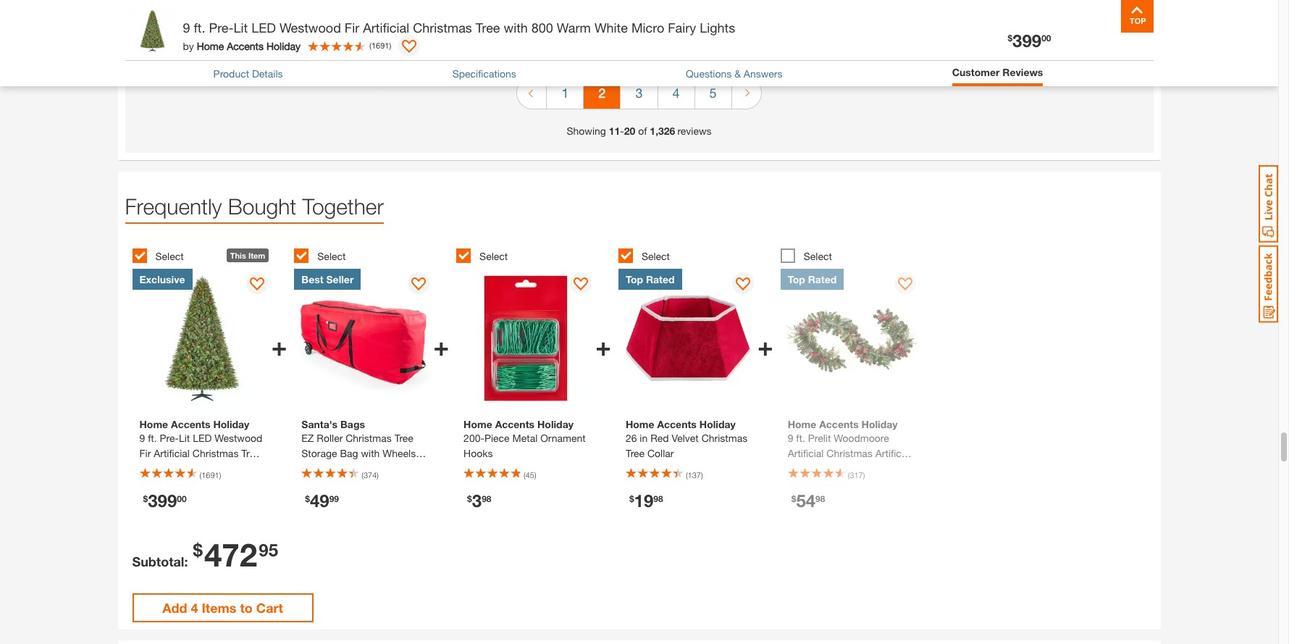 Task type: vqa. For each thing, say whether or not it's contained in the screenshot.
Add
yes



Task type: describe. For each thing, give the bounding box(es) containing it.
add 4 items to cart button
[[132, 594, 313, 622]]

( for 49
[[362, 470, 364, 480]]

specifications
[[453, 67, 516, 80]]

0 vertical spatial $ 399 00
[[1008, 30, 1052, 51]]

product image image
[[129, 7, 176, 54]]

home accents holiday 26 in red velvet christmas tree collar
[[626, 418, 748, 459]]

accents down review
[[227, 39, 264, 52]]

helpful?
[[140, 28, 172, 39]]

together
[[303, 193, 384, 219]]

1 found this review helpful
[[187, 29, 280, 38]]

200-
[[464, 432, 485, 444]]

report
[[1089, 30, 1116, 41]]

frequently bought together
[[125, 193, 384, 219]]

&
[[735, 67, 741, 80]]

review
[[231, 29, 254, 38]]

800
[[532, 20, 553, 35]]

garland
[[837, 462, 873, 475]]

$ 399 00 inside 1 / 5 group
[[143, 491, 187, 511]]

20
[[624, 125, 636, 137]]

ft. inside the "home accents holiday 9 ft. prelit woodmoore artificial christmas artificial christmas garland"
[[796, 432, 805, 444]]

display image for top rated
[[736, 277, 751, 292]]

best seller
[[302, 273, 354, 285]]

bought
[[228, 193, 296, 219]]

of
[[638, 125, 647, 137]]

) for 3
[[535, 470, 537, 480]]

report review button
[[1089, 29, 1146, 42]]

95
[[259, 540, 278, 560]]

live chat image
[[1259, 165, 1279, 243]]

$ inside the '$ 49 99'
[[305, 493, 310, 504]]

5
[[710, 85, 717, 101]]

metal
[[513, 432, 538, 444]]

for
[[302, 462, 314, 475]]

review
[[1118, 30, 1146, 41]]

reviews
[[1003, 66, 1044, 78]]

bags
[[340, 418, 365, 431]]

artificial for woodmoore
[[788, 447, 824, 459]]

0 vertical spatial 399
[[1013, 30, 1042, 51]]

christmas inside home accents holiday 26 in red velvet christmas tree collar
[[702, 432, 748, 444]]

45
[[526, 470, 535, 480]]

showing
[[567, 125, 606, 137]]

report review
[[1089, 30, 1146, 41]]

5 link
[[695, 78, 731, 109]]

1691
[[372, 40, 389, 50]]

+ for 2 / 5 "group" on the left of the page
[[434, 330, 449, 362]]

item
[[248, 251, 265, 260]]

accents for 19
[[657, 418, 697, 431]]

customer reviews
[[952, 66, 1044, 78]]

holiday for 3
[[538, 418, 574, 431]]

5 / 5 group
[[781, 240, 936, 532]]

found
[[193, 29, 214, 38]]

399 inside 1 / 5 group
[[148, 491, 177, 511]]

add
[[162, 600, 187, 616]]

customer
[[952, 66, 1000, 78]]

( 374 )
[[362, 470, 379, 480]]

rated for 19
[[646, 273, 675, 285]]

3 inside "group"
[[472, 491, 482, 511]]

( 317 )
[[848, 470, 865, 480]]

11
[[609, 125, 620, 137]]

137
[[688, 470, 701, 480]]

top rated for 54
[[788, 273, 837, 285]]

woodmoore
[[834, 432, 889, 444]]

red
[[651, 432, 669, 444]]

christmas up specifications
[[413, 20, 472, 35]]

this item
[[230, 251, 265, 260]]

ez roller christmas tree storage bag with wheels for trees up to 9 ft. tall image
[[294, 269, 434, 408]]

rated for 54
[[808, 273, 837, 285]]

top rated for 19
[[626, 273, 675, 285]]

4 inside 'link'
[[673, 85, 680, 101]]

4 inside button
[[191, 600, 198, 616]]

1 for 1
[[562, 85, 569, 101]]

santa's
[[302, 418, 338, 431]]

9 inside the "home accents holiday 9 ft. prelit woodmoore artificial christmas artificial christmas garland"
[[788, 432, 794, 444]]

by home accents holiday
[[183, 39, 301, 52]]

this
[[216, 29, 229, 38]]

$ inside 1 / 5 group
[[143, 493, 148, 504]]

1,326
[[650, 125, 675, 137]]

( for 3
[[524, 470, 526, 480]]

tall
[[392, 462, 406, 475]]

wheels
[[383, 447, 416, 459]]

questions
[[686, 67, 732, 80]]

ez
[[302, 432, 314, 444]]

home for 54
[[788, 418, 817, 431]]

home accents holiday 9 ft. prelit woodmoore artificial christmas artificial christmas garland
[[788, 418, 912, 475]]

to inside button
[[240, 600, 253, 616]]

christmas inside santa's bags ez roller christmas tree storage bag with wheels for trees up to 9 ft. tall
[[346, 432, 392, 444]]

to inside santa's bags ez roller christmas tree storage bag with wheels for trees up to 9 ft. tall
[[360, 462, 369, 475]]

select inside 1 / 5 group
[[155, 250, 184, 262]]

9 ft. pre-lit led westwood fir artificial christmas tree with 800 warm white micro fairy lights
[[183, 20, 736, 35]]

) down 9 ft. pre-lit led westwood fir artificial christmas tree with 800 warm white micro fairy lights
[[389, 40, 391, 50]]

warm
[[557, 20, 591, 35]]

472
[[204, 536, 257, 574]]

9 ft. prelit woodmoore artificial christmas artificial christmas garland image
[[781, 269, 920, 408]]

317
[[850, 470, 863, 480]]

select for 19
[[642, 250, 670, 262]]

display image for exclusive
[[250, 277, 264, 292]]

trees
[[317, 462, 341, 475]]

micro
[[632, 20, 665, 35]]

velvet
[[672, 432, 699, 444]]

home accents holiday 200-piece metal ornament hooks
[[464, 418, 586, 459]]

product details
[[213, 67, 283, 80]]

holiday down helpful
[[267, 39, 301, 52]]

9 inside santa's bags ez roller christmas tree storage bag with wheels for trees up to 9 ft. tall
[[371, 462, 377, 475]]

54
[[796, 491, 816, 511]]

frequently
[[125, 193, 222, 219]]

feedback link image
[[1259, 245, 1279, 323]]

westwood
[[280, 20, 341, 35]]

$ 3 98
[[467, 491, 492, 511]]

add 4 items to cart
[[162, 600, 283, 616]]

bag
[[340, 447, 358, 459]]

led
[[252, 20, 276, 35]]

0 vertical spatial ft.
[[194, 20, 205, 35]]



Task type: locate. For each thing, give the bounding box(es) containing it.
1 horizontal spatial 9
[[371, 462, 377, 475]]

4
[[673, 85, 680, 101], [191, 600, 198, 616]]

1 horizontal spatial 00
[[1042, 33, 1052, 43]]

top
[[626, 273, 643, 285], [788, 273, 805, 285]]

holiday inside home accents holiday 200-piece metal ornament hooks
[[538, 418, 574, 431]]

2 vertical spatial ft.
[[380, 462, 389, 475]]

2 horizontal spatial tree
[[626, 447, 645, 459]]

9 left found
[[183, 20, 190, 35]]

0 horizontal spatial 399
[[148, 491, 177, 511]]

accents up metal
[[495, 418, 535, 431]]

subtotal:
[[132, 554, 188, 570]]

holiday inside the "home accents holiday 9 ft. prelit woodmoore artificial christmas artificial christmas garland"
[[862, 418, 898, 431]]

2 select from the left
[[318, 250, 346, 262]]

tree down 26
[[626, 447, 645, 459]]

3 / 5 group
[[456, 240, 611, 532]]

399 up "subtotal:"
[[148, 491, 177, 511]]

( inside 2 / 5 "group"
[[362, 470, 364, 480]]

1 vertical spatial tree
[[395, 432, 414, 444]]

1 rated from the left
[[646, 273, 675, 285]]

seller
[[326, 273, 354, 285]]

1 horizontal spatial top rated
[[788, 273, 837, 285]]

ft.
[[194, 20, 205, 35], [796, 432, 805, 444], [380, 462, 389, 475]]

1 vertical spatial 3
[[472, 491, 482, 511]]

1 link
[[547, 78, 584, 109]]

-
[[620, 125, 624, 137]]

holiday
[[267, 39, 301, 52], [538, 418, 574, 431], [700, 418, 736, 431], [862, 418, 898, 431]]

1 horizontal spatial 4
[[673, 85, 680, 101]]

navigation
[[517, 67, 762, 123]]

0 horizontal spatial 1
[[187, 29, 191, 38]]

items
[[202, 600, 237, 616]]

( inside 3 / 5 "group"
[[524, 470, 526, 480]]

accents up prelit
[[820, 418, 859, 431]]

0 horizontal spatial to
[[240, 600, 253, 616]]

3
[[636, 85, 643, 101], [472, 491, 482, 511]]

1 vertical spatial 00
[[177, 493, 187, 504]]

1 select from the left
[[155, 250, 184, 262]]

$ 54 98
[[792, 491, 826, 511]]

1 horizontal spatial 98
[[654, 493, 663, 504]]

with right bag
[[361, 447, 380, 459]]

select inside 2 / 5 "group"
[[318, 250, 346, 262]]

ft. inside santa's bags ez roller christmas tree storage bag with wheels for trees up to 9 ft. tall
[[380, 462, 389, 475]]

( for 54
[[848, 470, 850, 480]]

) inside 4 / 5 group
[[701, 470, 703, 480]]

00 up reviews
[[1042, 33, 1052, 43]]

specifications button
[[453, 66, 516, 81], [453, 66, 516, 81]]

display image inside 1 / 5 group
[[250, 277, 264, 292]]

0 horizontal spatial 98
[[482, 493, 492, 504]]

hooks
[[464, 447, 493, 459]]

1 vertical spatial to
[[240, 600, 253, 616]]

top rated inside 4 / 5 group
[[626, 273, 675, 285]]

0 horizontal spatial top
[[626, 273, 643, 285]]

1 + from the left
[[271, 330, 287, 362]]

4 / 5 group
[[619, 240, 774, 532]]

tree inside home accents holiday 26 in red velvet christmas tree collar
[[626, 447, 645, 459]]

santa's bags ez roller christmas tree storage bag with wheels for trees up to 9 ft. tall
[[302, 418, 416, 475]]

2 horizontal spatial 9
[[788, 432, 794, 444]]

home for 19
[[626, 418, 655, 431]]

storage
[[302, 447, 337, 459]]

2 horizontal spatial 98
[[816, 493, 826, 504]]

0 horizontal spatial 9
[[183, 20, 190, 35]]

49
[[310, 491, 329, 511]]

top for 19
[[626, 273, 643, 285]]

9 left prelit
[[788, 432, 794, 444]]

accents up velvet at the bottom right
[[657, 418, 697, 431]]

) for 19
[[701, 470, 703, 480]]

( 1691 )
[[370, 40, 391, 50]]

(
[[370, 40, 372, 50], [362, 470, 364, 480], [524, 470, 526, 480], [686, 470, 688, 480], [848, 470, 850, 480]]

artificial down prelit
[[788, 447, 824, 459]]

00 inside 1 / 5 group
[[177, 493, 187, 504]]

ornament
[[541, 432, 586, 444]]

1 98 from the left
[[482, 493, 492, 504]]

home down found
[[197, 39, 224, 52]]

christmas down bags
[[346, 432, 392, 444]]

roller
[[317, 432, 343, 444]]

home inside the "home accents holiday 9 ft. prelit woodmoore artificial christmas artificial christmas garland"
[[788, 418, 817, 431]]

top rated
[[626, 273, 675, 285], [788, 273, 837, 285]]

accents inside home accents holiday 26 in red velvet christmas tree collar
[[657, 418, 697, 431]]

accents for 54
[[820, 418, 859, 431]]

select for 54
[[804, 250, 832, 262]]

0 horizontal spatial with
[[361, 447, 380, 459]]

2 horizontal spatial ft.
[[796, 432, 805, 444]]

to right up
[[360, 462, 369, 475]]

+ for 3 / 5 "group"
[[596, 330, 611, 362]]

cart
[[256, 600, 283, 616]]

1 inside 'link'
[[562, 85, 569, 101]]

1 / 5 group
[[132, 240, 287, 532]]

$ 399 00 up reviews
[[1008, 30, 1052, 51]]

4 left 5
[[673, 85, 680, 101]]

3 down hooks
[[472, 491, 482, 511]]

1 vertical spatial with
[[361, 447, 380, 459]]

holiday up woodmoore
[[862, 418, 898, 431]]

1 horizontal spatial 399
[[1013, 30, 1042, 51]]

$ inside $ 3 98
[[467, 493, 472, 504]]

( inside 4 / 5 group
[[686, 470, 688, 480]]

christmas up garland
[[827, 447, 873, 459]]

0 horizontal spatial tree
[[395, 432, 414, 444]]

display image
[[898, 277, 913, 292]]

+
[[271, 330, 287, 362], [434, 330, 449, 362], [596, 330, 611, 362], [758, 330, 774, 362]]

accents inside home accents holiday 200-piece metal ornament hooks
[[495, 418, 535, 431]]

0 vertical spatial with
[[504, 20, 528, 35]]

1 vertical spatial 1
[[562, 85, 569, 101]]

with inside santa's bags ez roller christmas tree storage bag with wheels for trees up to 9 ft. tall
[[361, 447, 380, 459]]

ft. left tall
[[380, 462, 389, 475]]

0 vertical spatial to
[[360, 462, 369, 475]]

home inside home accents holiday 200-piece metal ornament hooks
[[464, 418, 492, 431]]

) inside 3 / 5 "group"
[[535, 470, 537, 480]]

+ inside 4 / 5 group
[[758, 330, 774, 362]]

white
[[595, 20, 628, 35]]

1 horizontal spatial 3
[[636, 85, 643, 101]]

answers
[[744, 67, 783, 80]]

holiday up ornament
[[538, 418, 574, 431]]

home
[[197, 39, 224, 52], [464, 418, 492, 431], [626, 418, 655, 431], [788, 418, 817, 431]]

holiday for 54
[[862, 418, 898, 431]]

rated inside 5 / 5 group
[[808, 273, 837, 285]]

1 up the showing
[[562, 85, 569, 101]]

rated
[[646, 273, 675, 285], [808, 273, 837, 285]]

4 right add
[[191, 600, 198, 616]]

holiday for 19
[[700, 418, 736, 431]]

1 horizontal spatial artificial
[[788, 447, 824, 459]]

+ inside 2 / 5 "group"
[[434, 330, 449, 362]]

0 vertical spatial 3
[[636, 85, 643, 101]]

) for 49
[[377, 470, 379, 480]]

collar
[[648, 447, 674, 459]]

( 45 )
[[524, 470, 537, 480]]

0 horizontal spatial artificial
[[363, 20, 409, 35]]

holiday up 137 at bottom
[[700, 418, 736, 431]]

9
[[183, 20, 190, 35], [788, 432, 794, 444], [371, 462, 377, 475]]

1 vertical spatial $ 399 00
[[143, 491, 187, 511]]

98 inside $ 3 98
[[482, 493, 492, 504]]

4 select from the left
[[642, 250, 670, 262]]

prelit
[[808, 432, 831, 444]]

98 inside $ 19 98
[[654, 493, 663, 504]]

0 vertical spatial 00
[[1042, 33, 1052, 43]]

3 link
[[621, 78, 657, 109]]

1 horizontal spatial to
[[360, 462, 369, 475]]

by
[[183, 39, 194, 52]]

+ for 4 / 5 group
[[758, 330, 774, 362]]

product details button
[[213, 66, 283, 81], [213, 66, 283, 81]]

tree inside santa's bags ez roller christmas tree storage bag with wheels for trees up to 9 ft. tall
[[395, 432, 414, 444]]

26
[[626, 432, 637, 444]]

0 horizontal spatial 3
[[472, 491, 482, 511]]

9 right up
[[371, 462, 377, 475]]

1 for 1 found this review helpful
[[187, 29, 191, 38]]

select inside 4 / 5 group
[[642, 250, 670, 262]]

christmas
[[413, 20, 472, 35], [346, 432, 392, 444], [702, 432, 748, 444], [827, 447, 873, 459], [788, 462, 834, 475]]

exclusive
[[139, 273, 185, 285]]

with left 800
[[504, 20, 528, 35]]

1 horizontal spatial rated
[[808, 273, 837, 285]]

2 + from the left
[[434, 330, 449, 362]]

( for 19
[[686, 470, 688, 480]]

$ 49 99
[[305, 491, 339, 511]]

home up '200-' at left bottom
[[464, 418, 492, 431]]

1 horizontal spatial $ 399 00
[[1008, 30, 1052, 51]]

1 horizontal spatial top
[[788, 273, 805, 285]]

display image inside 3 / 5 "group"
[[574, 277, 588, 292]]

374
[[364, 470, 377, 480]]

1 top rated from the left
[[626, 273, 675, 285]]

98 for 3
[[482, 493, 492, 504]]

home inside home accents holiday 26 in red velvet christmas tree collar
[[626, 418, 655, 431]]

customer reviews button
[[952, 64, 1044, 83], [952, 64, 1044, 80]]

pre-
[[209, 20, 234, 35]]

navigation containing 1
[[517, 67, 762, 123]]

1 vertical spatial 4
[[191, 600, 198, 616]]

1 horizontal spatial ft.
[[380, 462, 389, 475]]

98 for 54
[[816, 493, 826, 504]]

0 horizontal spatial top rated
[[626, 273, 675, 285]]

1 top from the left
[[626, 273, 643, 285]]

2 vertical spatial 9
[[371, 462, 377, 475]]

98 inside the $ 54 98
[[816, 493, 826, 504]]

00
[[1042, 33, 1052, 43], [177, 493, 187, 504]]

00 up subtotal: $ 472 95
[[177, 493, 187, 504]]

0 horizontal spatial $ 399 00
[[143, 491, 187, 511]]

) down woodmoore
[[863, 470, 865, 480]]

fir
[[345, 20, 359, 35]]

200-piece metal ornament hooks image
[[456, 269, 596, 408]]

piece
[[485, 432, 510, 444]]

top button
[[1121, 0, 1154, 33]]

+ inside 1 / 5 group
[[271, 330, 287, 362]]

0 vertical spatial 9
[[183, 20, 190, 35]]

2 rated from the left
[[808, 273, 837, 285]]

home up in
[[626, 418, 655, 431]]

2 98 from the left
[[654, 493, 663, 504]]

select
[[155, 250, 184, 262], [318, 250, 346, 262], [480, 250, 508, 262], [642, 250, 670, 262], [804, 250, 832, 262]]

rated inside 4 / 5 group
[[646, 273, 675, 285]]

) down home accents holiday 26 in red velvet christmas tree collar
[[701, 470, 703, 480]]

2 horizontal spatial artificial
[[876, 447, 912, 459]]

3 left 4 'link'
[[636, 85, 643, 101]]

3 + from the left
[[596, 330, 611, 362]]

top for 54
[[788, 273, 805, 285]]

helpful
[[256, 29, 280, 38]]

ft. left prelit
[[796, 432, 805, 444]]

helpful? button
[[132, 23, 179, 45]]

$ inside subtotal: $ 472 95
[[193, 540, 203, 560]]

) inside 5 / 5 group
[[863, 470, 865, 480]]

$ inside the $ 54 98
[[792, 493, 796, 504]]

98 for 19
[[654, 493, 663, 504]]

questions & answers button
[[686, 66, 783, 81], [686, 66, 783, 81]]

artificial
[[363, 20, 409, 35], [788, 447, 824, 459], [876, 447, 912, 459]]

select inside 3 / 5 "group"
[[480, 250, 508, 262]]

subtotal: $ 472 95
[[132, 536, 278, 574]]

top rated inside 5 / 5 group
[[788, 273, 837, 285]]

up
[[343, 462, 357, 475]]

0 horizontal spatial 00
[[177, 493, 187, 504]]

top inside 4 / 5 group
[[626, 273, 643, 285]]

) for 54
[[863, 470, 865, 480]]

accents for 3
[[495, 418, 535, 431]]

( inside 5 / 5 group
[[848, 470, 850, 480]]

tree up wheels
[[395, 432, 414, 444]]

1 horizontal spatial 1
[[562, 85, 569, 101]]

holiday inside home accents holiday 26 in red velvet christmas tree collar
[[700, 418, 736, 431]]

) inside 2 / 5 "group"
[[377, 470, 379, 480]]

) down home accents holiday 200-piece metal ornament hooks
[[535, 470, 537, 480]]

ft. up by
[[194, 20, 205, 35]]

0 vertical spatial tree
[[476, 20, 500, 35]]

artificial up 1691
[[363, 20, 409, 35]]

5 select from the left
[[804, 250, 832, 262]]

0 horizontal spatial rated
[[646, 273, 675, 285]]

$ inside $ 19 98
[[629, 493, 634, 504]]

display image for best seller
[[412, 277, 426, 292]]

reviews
[[678, 125, 712, 137]]

1 horizontal spatial with
[[504, 20, 528, 35]]

1 up by
[[187, 29, 191, 38]]

1 vertical spatial ft.
[[796, 432, 805, 444]]

0 horizontal spatial ft.
[[194, 20, 205, 35]]

) left tall
[[377, 470, 379, 480]]

artificial down woodmoore
[[876, 447, 912, 459]]

display image
[[402, 40, 417, 54], [250, 277, 264, 292], [412, 277, 426, 292], [574, 277, 588, 292], [736, 277, 751, 292]]

0 horizontal spatial 4
[[191, 600, 198, 616]]

$ 399 00 up "subtotal:"
[[143, 491, 187, 511]]

lit
[[234, 20, 248, 35]]

399
[[1013, 30, 1042, 51], [148, 491, 177, 511]]

top inside 5 / 5 group
[[788, 273, 805, 285]]

0 vertical spatial 1
[[187, 29, 191, 38]]

1 vertical spatial 399
[[148, 491, 177, 511]]

0 vertical spatial 4
[[673, 85, 680, 101]]

select inside 5 / 5 group
[[804, 250, 832, 262]]

2 / 5 group
[[294, 240, 449, 532]]

1 vertical spatial 9
[[788, 432, 794, 444]]

showing 11 - 20 of 1,326 reviews
[[567, 125, 712, 137]]

399 up reviews
[[1013, 30, 1042, 51]]

christmas right velvet at the bottom right
[[702, 432, 748, 444]]

4 + from the left
[[758, 330, 774, 362]]

christmas down prelit
[[788, 462, 834, 475]]

+ inside 3 / 5 "group"
[[596, 330, 611, 362]]

details
[[252, 67, 283, 80]]

( 137 )
[[686, 470, 703, 480]]

select for 49
[[318, 250, 346, 262]]

2 vertical spatial tree
[[626, 447, 645, 459]]

$ 399 00
[[1008, 30, 1052, 51], [143, 491, 187, 511]]

to left cart
[[240, 600, 253, 616]]

artificial for fir
[[363, 20, 409, 35]]

2 top from the left
[[788, 273, 805, 285]]

accents inside the "home accents holiday 9 ft. prelit woodmoore artificial christmas artificial christmas garland"
[[820, 418, 859, 431]]

in
[[640, 432, 648, 444]]

26 in red velvet christmas tree collar image
[[619, 269, 758, 408]]

home for 3
[[464, 418, 492, 431]]

tree up specifications
[[476, 20, 500, 35]]

3 98 from the left
[[816, 493, 826, 504]]

home up prelit
[[788, 418, 817, 431]]

)
[[389, 40, 391, 50], [377, 470, 379, 480], [535, 470, 537, 480], [701, 470, 703, 480], [863, 470, 865, 480]]

$ 19 98
[[629, 491, 663, 511]]

1 horizontal spatial tree
[[476, 20, 500, 35]]

accents
[[227, 39, 264, 52], [495, 418, 535, 431], [657, 418, 697, 431], [820, 418, 859, 431]]

2 top rated from the left
[[788, 273, 837, 285]]

3 select from the left
[[480, 250, 508, 262]]



